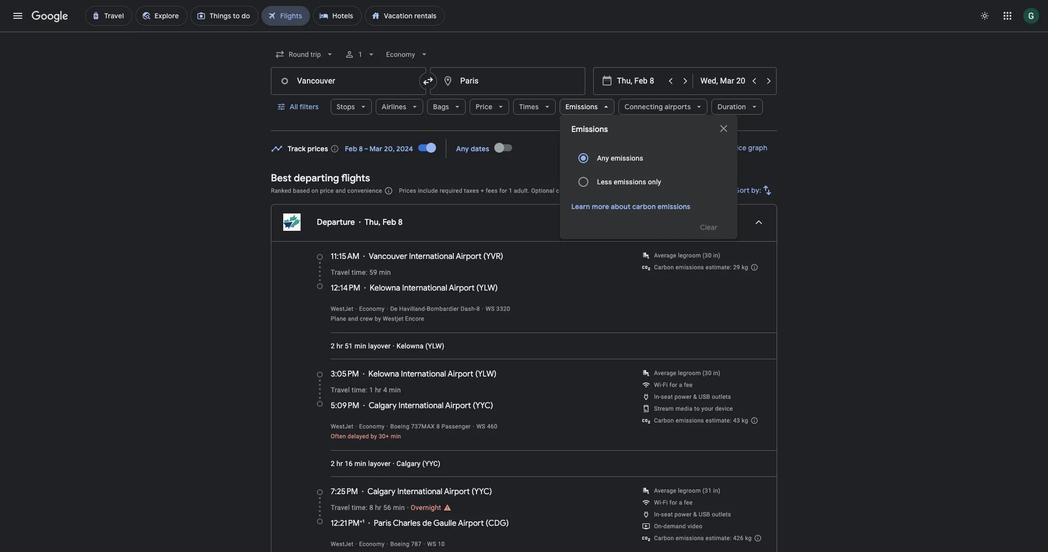 Task type: vqa. For each thing, say whether or not it's contained in the screenshot.
Leaves Los Angeles International Airport at 9:35 AM on Sunday, November 12 and arrives at Gimpo International Airport at 10:20 PM on Monday, November 13. element
no



Task type: locate. For each thing, give the bounding box(es) containing it.
0 vertical spatial power
[[675, 394, 692, 401]]

best departing flights main content
[[271, 136, 777, 552]]

kelowna up 4
[[369, 369, 399, 379]]

estimate: for 43
[[706, 417, 732, 424]]

in- up on-
[[654, 511, 661, 518]]

westjet for 5:09 pm
[[331, 423, 354, 430]]

3 economy from the top
[[359, 541, 385, 548]]

stops button
[[331, 95, 372, 119]]

3:05 pm
[[331, 369, 359, 379]]

and left the bag
[[580, 187, 590, 194]]

outlets up device
[[712, 394, 731, 401]]

0 vertical spatial passenger
[[649, 187, 678, 194]]

0 vertical spatial economy
[[359, 306, 385, 313]]

Departure time: 3:05 PM. text field
[[331, 369, 359, 379]]

0 vertical spatial travel
[[331, 269, 350, 276]]

2 carbon from the top
[[654, 417, 674, 424]]

1 time: from the top
[[352, 269, 368, 276]]

for up stream
[[670, 382, 678, 389]]

1 wi- from the top
[[654, 382, 663, 389]]

0 vertical spatial by
[[375, 315, 381, 322]]

None search field
[[271, 43, 777, 239]]

5:09 pm
[[331, 401, 359, 411]]

2 2 from the top
[[331, 460, 335, 468]]

0 vertical spatial any
[[456, 144, 469, 153]]

best
[[271, 172, 292, 184]]

in- up stream
[[654, 394, 661, 401]]

any inside find the best price region
[[456, 144, 469, 153]]

1 vertical spatial fi
[[663, 499, 668, 506]]

layover for calgary
[[368, 460, 391, 468]]

2 average from the top
[[654, 370, 677, 377]]

2 in-seat power & usb outlets from the top
[[654, 511, 731, 518]]

all filters
[[290, 102, 319, 111]]

carbon emissions estimate: 43 kilograms element
[[654, 417, 748, 424]]

0 vertical spatial calgary
[[369, 401, 397, 411]]

wi- up on-
[[654, 499, 663, 506]]

2 vertical spatial kelowna
[[369, 369, 399, 379]]

wi- up stream
[[654, 382, 663, 389]]

calgary down 4
[[369, 401, 397, 411]]

emissions
[[566, 102, 598, 111], [571, 125, 608, 135]]

by
[[375, 315, 381, 322], [371, 433, 377, 440]]

boeing for charles
[[390, 541, 410, 548]]

(30 up carbon emissions estimate: 29 kilograms "element"
[[703, 252, 712, 259]]

0 vertical spatial for
[[499, 187, 507, 194]]

average up stream
[[654, 370, 677, 377]]

0 vertical spatial ws
[[486, 306, 495, 313]]

1 vertical spatial westjet
[[331, 423, 354, 430]]

3 legroom from the top
[[678, 488, 701, 494]]

+ down travel time: 8 hr 56 min
[[360, 518, 362, 525]]

0 vertical spatial time:
[[352, 269, 368, 276]]

travel down 7:25 pm at the left bottom of the page
[[331, 504, 350, 512]]

price graph button
[[704, 139, 775, 157]]

0 vertical spatial kelowna international airport ( ylw )
[[370, 283, 498, 293]]

3 in) from the top
[[713, 488, 721, 494]]

by left 30+
[[371, 433, 377, 440]]

min right 30+
[[391, 433, 401, 440]]

westjet down 12:21 pm
[[331, 541, 354, 548]]

legroom up stream media to your device
[[678, 370, 701, 377]]

co
[[598, 212, 611, 222]]

1 vertical spatial kelowna
[[397, 342, 424, 350]]

1 vertical spatial time:
[[352, 386, 368, 394]]

kg right "426"
[[745, 535, 752, 542]]

2 horizontal spatial and
[[580, 187, 590, 194]]

carbon emissions estimate: 426 kilograms element
[[654, 535, 752, 542]]

seat up stream
[[661, 394, 673, 401]]

average legroom (30 in)
[[654, 252, 721, 259], [654, 370, 721, 377]]

learn more about ranking image
[[384, 186, 393, 195]]

787
[[411, 541, 422, 548]]

layover down 30+
[[368, 460, 391, 468]]

2 vertical spatial average
[[654, 488, 677, 494]]

emissions up may
[[614, 178, 646, 186]]

1 boeing from the top
[[390, 423, 410, 430]]

dash-
[[461, 306, 477, 313]]

fi
[[663, 382, 668, 389], [663, 499, 668, 506]]

economy for calgary international airport ( yyc )
[[359, 423, 385, 430]]

learn
[[571, 202, 590, 211]]

2 outlets from the top
[[712, 511, 731, 518]]

kelowna
[[370, 283, 400, 293], [397, 342, 424, 350], [369, 369, 399, 379]]

2 a from the top
[[679, 499, 683, 506]]

departing
[[294, 172, 339, 184]]

a down average legroom (31 in)
[[679, 499, 683, 506]]

0 vertical spatial &
[[693, 394, 697, 401]]

kg for carbon emissions estimate: 426 kg
[[745, 535, 752, 542]]

yyc up ws 460 at bottom
[[476, 401, 491, 411]]

2 vertical spatial in)
[[713, 488, 721, 494]]

yyc
[[476, 401, 491, 411], [425, 460, 438, 468], [474, 487, 490, 497]]

in-
[[654, 394, 661, 401], [654, 511, 661, 518]]

time: up 12:21 pm + 1 in the left bottom of the page
[[352, 504, 368, 512]]

in)
[[713, 252, 721, 259], [713, 370, 721, 377], [713, 488, 721, 494]]

emissions
[[611, 154, 643, 162], [614, 178, 646, 186], [658, 202, 691, 211], [676, 264, 704, 271], [676, 417, 704, 424], [676, 535, 704, 542]]

fee
[[684, 382, 693, 389], [684, 499, 693, 506]]

kelowna international airport ( ylw ) down kelowna ( ylw )
[[369, 369, 497, 379]]

ws
[[486, 306, 495, 313], [477, 423, 486, 430], [427, 541, 436, 548]]

ws for airport
[[427, 541, 436, 548]]

calgary up 56
[[368, 487, 396, 497]]

1 vertical spatial average
[[654, 370, 677, 377]]

8 for thu, feb 8
[[398, 218, 403, 227]]

outlets
[[712, 394, 731, 401], [712, 511, 731, 518]]

Departure time: 7:25 PM. text field
[[331, 487, 358, 497]]

1 vertical spatial for
[[670, 382, 678, 389]]

passenger left ws 460 at bottom
[[442, 423, 471, 430]]

filters
[[300, 102, 319, 111]]

2 in) from the top
[[713, 370, 721, 377]]

2 vertical spatial for
[[670, 499, 678, 506]]

estimate: for 29
[[706, 264, 732, 271]]

0 vertical spatial a
[[679, 382, 683, 389]]

0 vertical spatial outlets
[[712, 394, 731, 401]]

1 vertical spatial (30
[[703, 370, 712, 377]]

Arrival time: 12:14 PM. text field
[[331, 283, 360, 293]]

boeing left '787'
[[390, 541, 410, 548]]

1 (30 from the top
[[703, 252, 712, 259]]

0 vertical spatial price
[[476, 102, 493, 111]]

emissions for carbon emissions estimate: 43 kg
[[676, 417, 704, 424]]

0 vertical spatial legroom
[[678, 252, 701, 259]]

1 vertical spatial in)
[[713, 370, 721, 377]]

1 button
[[341, 43, 380, 66]]

1 fee from the top
[[684, 382, 693, 389]]

& up video
[[693, 511, 697, 518]]

1 power from the top
[[675, 394, 692, 401]]

1 average from the top
[[654, 252, 677, 259]]

1 vertical spatial wi-
[[654, 499, 663, 506]]

& for to
[[693, 394, 697, 401]]

ylw for 12:14 pm
[[479, 283, 495, 293]]

0 horizontal spatial +
[[360, 518, 362, 525]]

price for price
[[476, 102, 493, 111]]

 image down arrival time: 12:14 pm. text box
[[356, 306, 357, 313]]

legroom left (31
[[678, 488, 701, 494]]

1 vertical spatial a
[[679, 499, 683, 506]]

0 vertical spatial feb
[[345, 144, 357, 153]]

fees down less
[[604, 187, 616, 194]]

yvr
[[486, 252, 501, 262]]

498 kg co
[[572, 212, 611, 222]]

sort
[[736, 186, 750, 195]]

1 seat from the top
[[661, 394, 673, 401]]

based
[[293, 187, 310, 194]]

kelowna down the 59
[[370, 283, 400, 293]]

emissions for carbon emissions estimate: 426 kg
[[676, 535, 704, 542]]

estimate: left 29
[[706, 264, 732, 271]]

1 vertical spatial wi-fi for a fee
[[654, 499, 693, 506]]

None text field
[[271, 67, 426, 95], [430, 67, 585, 95], [271, 67, 426, 95], [430, 67, 585, 95]]

and
[[336, 187, 346, 194], [580, 187, 590, 194], [348, 315, 358, 322]]

paris charles de gaulle airport ( cdg )
[[374, 519, 509, 529]]

change appearance image
[[973, 4, 997, 28]]

vancouver international airport ( yvr )
[[369, 252, 503, 262]]

outlets for stream media to your device
[[712, 394, 731, 401]]

ws left 10 at the left
[[427, 541, 436, 548]]

kelowna international airport ( ylw ) for 12:14 pm
[[370, 283, 498, 293]]

assistance
[[679, 187, 709, 194]]

average for kelowna international airport ( ylw )
[[654, 252, 677, 259]]

2 vertical spatial legroom
[[678, 488, 701, 494]]

1 vertical spatial in-
[[654, 511, 661, 518]]

2 vertical spatial carbon
[[654, 535, 674, 542]]

0 vertical spatial estimate:
[[706, 264, 732, 271]]

1 vertical spatial price
[[730, 143, 747, 152]]

2 westjet from the top
[[331, 423, 354, 430]]

westjet up the plane
[[331, 306, 354, 313]]

seat
[[661, 394, 673, 401], [661, 511, 673, 518]]

kg left 'co'
[[588, 212, 597, 222]]

time: for 12:14 pm
[[352, 269, 368, 276]]

ylw
[[479, 283, 495, 293], [428, 342, 442, 350], [478, 369, 494, 379]]

8 right thu,
[[398, 218, 403, 227]]

1 vertical spatial fee
[[684, 499, 693, 506]]

min right 16
[[355, 460, 366, 468]]

0 vertical spatial in-
[[654, 394, 661, 401]]

2 estimate: from the top
[[706, 417, 732, 424]]

average up on-
[[654, 488, 677, 494]]

average
[[654, 252, 677, 259], [654, 370, 677, 377], [654, 488, 677, 494]]

1 westjet from the top
[[331, 306, 354, 313]]

1
[[359, 50, 363, 58], [509, 187, 512, 194], [369, 386, 373, 394], [362, 518, 365, 525]]

carbon emissions estimate: 43 kg
[[654, 417, 748, 424]]

1 horizontal spatial feb
[[383, 218, 396, 227]]

ws for ylw
[[486, 306, 495, 313]]

1 vertical spatial carbon
[[654, 417, 674, 424]]

2 power from the top
[[675, 511, 692, 518]]

2 wi-fi for a fee from the top
[[654, 499, 693, 506]]

price right the bags popup button
[[476, 102, 493, 111]]

0 horizontal spatial passenger
[[442, 423, 471, 430]]

learn more about tracked prices image
[[330, 144, 339, 153]]

2 vertical spatial ylw
[[478, 369, 494, 379]]

0 vertical spatial emissions
[[566, 102, 598, 111]]

8 for travel time: 8 hr 56 min
[[369, 504, 373, 512]]

kg
[[588, 212, 597, 222], [742, 264, 748, 271], [742, 417, 748, 424], [745, 535, 752, 542]]

international up 737max
[[399, 401, 444, 411]]

0 vertical spatial fi
[[663, 382, 668, 389]]

1 vertical spatial ws
[[477, 423, 486, 430]]

emissions up the less emissions only
[[611, 154, 643, 162]]

1 usb from the top
[[699, 394, 710, 401]]

2 layover from the top
[[368, 460, 391, 468]]

estimate: left "426"
[[706, 535, 732, 542]]

1 travel from the top
[[331, 269, 350, 276]]

2 fee from the top
[[684, 499, 693, 506]]

calgary international airport ( yyc ) up 'boeing 737max 8 passenger'
[[369, 401, 493, 411]]

for for average legroom (30 in)
[[670, 382, 678, 389]]

ws for yyc
[[477, 423, 486, 430]]

emissions down the emissions popup button
[[571, 125, 608, 135]]

2
[[331, 342, 335, 350], [331, 460, 335, 468]]

estimate: down device
[[706, 417, 732, 424]]

2 wi- from the top
[[654, 499, 663, 506]]

sort by: button
[[732, 179, 777, 202]]

any up less
[[597, 154, 609, 162]]

1 horizontal spatial fees
[[604, 187, 616, 194]]

fee up media
[[684, 382, 693, 389]]

1 vertical spatial in-seat power & usb outlets
[[654, 511, 731, 518]]

1 in-seat power & usb outlets from the top
[[654, 394, 731, 401]]

1 average legroom (30 in) from the top
[[654, 252, 721, 259]]

3 estimate: from the top
[[706, 535, 732, 542]]

0 vertical spatial in-seat power & usb outlets
[[654, 394, 731, 401]]

emissions inside popup button
[[566, 102, 598, 111]]

1 vertical spatial calgary international airport ( yyc )
[[368, 487, 492, 497]]

find the best price region
[[271, 136, 777, 165]]

economy up often delayed by 30+ min
[[359, 423, 385, 430]]

boeing 787
[[390, 541, 422, 548]]

price left graph
[[730, 143, 747, 152]]

0 vertical spatial carbon
[[654, 264, 674, 271]]

1 legroom from the top
[[678, 252, 701, 259]]

2 vertical spatial travel
[[331, 504, 350, 512]]

emissions left 29
[[676, 264, 704, 271]]

1 vertical spatial seat
[[661, 511, 673, 518]]

0 vertical spatial yyc
[[476, 401, 491, 411]]

2 in- from the top
[[654, 511, 661, 518]]

power up media
[[675, 394, 692, 401]]

2 left 16
[[331, 460, 335, 468]]

kelowna ( ylw )
[[397, 342, 444, 350]]

in-seat power & usb outlets up video
[[654, 511, 731, 518]]

0 vertical spatial ylw
[[479, 283, 495, 293]]

price inside button
[[730, 143, 747, 152]]

3 travel from the top
[[331, 504, 350, 512]]

0 vertical spatial in)
[[713, 252, 721, 259]]

usb for to
[[699, 394, 710, 401]]

1 vertical spatial legroom
[[678, 370, 701, 377]]

1 in- from the top
[[654, 394, 661, 401]]

1 horizontal spatial price
[[730, 143, 747, 152]]

feb
[[345, 144, 357, 153], [383, 218, 396, 227]]

international up overnight
[[397, 487, 443, 497]]

for left adult. on the top of the page
[[499, 187, 507, 194]]

0 horizontal spatial price
[[476, 102, 493, 111]]

1 layover from the top
[[368, 342, 391, 350]]

seat for on-
[[661, 511, 673, 518]]

737max
[[411, 423, 435, 430]]

0 vertical spatial 2
[[331, 342, 335, 350]]

airport for 7:25 pm
[[444, 487, 470, 497]]

3 westjet from the top
[[331, 541, 354, 548]]

hr
[[337, 342, 343, 350], [375, 386, 381, 394], [337, 460, 343, 468], [375, 504, 381, 512]]

plane
[[331, 315, 346, 322]]

any for any dates
[[456, 144, 469, 153]]

de havilland-bombardier dash-8
[[390, 306, 480, 313]]

 image
[[363, 252, 365, 262], [387, 306, 388, 313], [356, 423, 357, 430], [387, 423, 388, 430], [393, 460, 395, 468], [407, 504, 409, 512], [356, 541, 357, 548], [387, 541, 388, 548]]

and left the crew
[[348, 315, 358, 322]]

1 vertical spatial economy
[[359, 423, 385, 430]]

average legroom (30 in) up carbon emissions estimate: 29 kg
[[654, 252, 721, 259]]

in) for kelowna international airport ( ylw )
[[713, 252, 721, 259]]

0 vertical spatial average
[[654, 252, 677, 259]]

1 vertical spatial estimate:
[[706, 417, 732, 424]]

emissions down stream media to your device
[[676, 417, 704, 424]]

0 horizontal spatial fees
[[486, 187, 498, 194]]

calgary
[[369, 401, 397, 411], [397, 460, 421, 468], [368, 487, 396, 497]]

in) up device
[[713, 370, 721, 377]]

1 vertical spatial +
[[360, 518, 362, 525]]

2 vertical spatial yyc
[[474, 487, 490, 497]]

taxes
[[464, 187, 479, 194]]

wi-fi for a fee down average legroom (31 in)
[[654, 499, 693, 506]]

1 horizontal spatial  image
[[393, 342, 395, 350]]

2 boeing from the top
[[390, 541, 410, 548]]

2 usb from the top
[[699, 511, 710, 518]]

1 in) from the top
[[713, 252, 721, 259]]

0 vertical spatial fee
[[684, 382, 693, 389]]

in-seat power & usb outlets
[[654, 394, 731, 401], [654, 511, 731, 518]]

in-seat power & usb outlets up stream media to your device
[[654, 394, 731, 401]]

&
[[693, 394, 697, 401], [693, 511, 697, 518]]

travel for 12:14 pm
[[331, 269, 350, 276]]

about
[[611, 202, 631, 211]]

device
[[715, 405, 733, 412]]

1 a from the top
[[679, 382, 683, 389]]

1 economy from the top
[[359, 306, 385, 313]]

yyc for 5:09 pm
[[476, 401, 491, 411]]

ranked based on price and convenience
[[271, 187, 382, 194]]

 image
[[356, 306, 357, 313], [482, 306, 484, 313], [393, 342, 395, 350]]

passenger
[[649, 187, 678, 194], [442, 423, 471, 430]]

price inside popup button
[[476, 102, 493, 111]]

airport
[[456, 252, 482, 262], [449, 283, 475, 293], [448, 369, 474, 379], [445, 401, 471, 411], [444, 487, 470, 497], [458, 519, 484, 529]]

calgary for 5:09 pm
[[369, 401, 397, 411]]

yyc up cdg
[[474, 487, 490, 497]]

2 left 51 at bottom
[[331, 342, 335, 350]]

and right price on the top of page
[[336, 187, 346, 194]]

2 fi from the top
[[663, 499, 668, 506]]

in) up carbon emissions estimate: 29 kilograms "element"
[[713, 252, 721, 259]]

layover down plane and crew by westjet encore
[[368, 342, 391, 350]]

min right the 59
[[379, 269, 391, 276]]

time: up 5:09 pm
[[352, 386, 368, 394]]

2 vertical spatial time:
[[352, 504, 368, 512]]

 image right dash-
[[482, 306, 484, 313]]

bags
[[433, 102, 449, 111]]

1 carbon from the top
[[654, 264, 674, 271]]

0 horizontal spatial  image
[[356, 306, 357, 313]]

2 vertical spatial estimate:
[[706, 535, 732, 542]]

1 vertical spatial outlets
[[712, 511, 731, 518]]

0 horizontal spatial feb
[[345, 144, 357, 153]]

travel down 11:15 am 'text field'
[[331, 269, 350, 276]]

legroom
[[678, 252, 701, 259], [678, 370, 701, 377], [678, 488, 701, 494]]

charges
[[556, 187, 578, 194]]

8 left 56
[[369, 504, 373, 512]]

international
[[409, 252, 454, 262], [402, 283, 447, 293], [401, 369, 446, 379], [399, 401, 444, 411], [397, 487, 443, 497]]

in) right (31
[[713, 488, 721, 494]]

price for price graph
[[730, 143, 747, 152]]

1 vertical spatial 2
[[331, 460, 335, 468]]

3 average from the top
[[654, 488, 677, 494]]

calgary international airport ( yyc ) for 5:09 pm
[[369, 401, 493, 411]]

usb up 'your'
[[699, 394, 710, 401]]

westjet up often
[[331, 423, 354, 430]]

1 vertical spatial &
[[693, 511, 697, 518]]

wi-
[[654, 382, 663, 389], [654, 499, 663, 506]]

0 vertical spatial usb
[[699, 394, 710, 401]]

international down kelowna ( ylw )
[[401, 369, 446, 379]]

2 legroom from the top
[[678, 370, 701, 377]]

1 outlets from the top
[[712, 394, 731, 401]]

8 right 737max
[[436, 423, 440, 430]]

1 fi from the top
[[663, 382, 668, 389]]

average for calgary international airport ( yyc )
[[654, 370, 677, 377]]

2 seat from the top
[[661, 511, 673, 518]]

hr left 16
[[337, 460, 343, 468]]

+ right taxes
[[481, 187, 484, 194]]

1 & from the top
[[693, 394, 697, 401]]

1 vertical spatial any
[[597, 154, 609, 162]]

0 vertical spatial seat
[[661, 394, 673, 401]]

0 vertical spatial wi-fi for a fee
[[654, 382, 693, 389]]

calgary international airport ( yyc ) up overnight
[[368, 487, 492, 497]]

sort by:
[[736, 186, 762, 195]]

airport for 3:05 pm
[[448, 369, 474, 379]]

8
[[398, 218, 403, 227], [477, 306, 480, 313], [436, 423, 440, 430], [369, 504, 373, 512]]

travel for 5:09 pm
[[331, 386, 350, 394]]

2 travel from the top
[[331, 386, 350, 394]]

1 2 from the top
[[331, 342, 335, 350]]

2 average legroom (30 in) from the top
[[654, 370, 721, 377]]

8 for boeing 737max 8 passenger
[[436, 423, 440, 430]]

(30 up 'your'
[[703, 370, 712, 377]]

any inside emissions "option group"
[[597, 154, 609, 162]]

1 horizontal spatial any
[[597, 154, 609, 162]]

None field
[[271, 45, 339, 63], [382, 45, 433, 63], [271, 45, 339, 63], [382, 45, 433, 63]]

0 horizontal spatial any
[[456, 144, 469, 153]]

 image up delayed
[[356, 423, 357, 430]]

1 vertical spatial kelowna international airport ( ylw )
[[369, 369, 497, 379]]

fi up on-
[[663, 499, 668, 506]]

498
[[572, 212, 586, 222]]

crew
[[360, 315, 373, 322]]

& up stream media to your device
[[693, 394, 697, 401]]

(
[[484, 252, 486, 262], [477, 283, 479, 293], [425, 342, 428, 350], [475, 369, 478, 379], [473, 401, 476, 411], [422, 460, 425, 468], [472, 487, 474, 497], [486, 519, 488, 529]]

1 estimate: from the top
[[706, 264, 732, 271]]

2 vertical spatial calgary
[[368, 487, 396, 497]]

a up media
[[679, 382, 683, 389]]

1 vertical spatial usb
[[699, 511, 710, 518]]

any for any emissions
[[597, 154, 609, 162]]

(31
[[703, 488, 712, 494]]

apply.
[[631, 187, 647, 194]]

1 vertical spatial boeing
[[390, 541, 410, 548]]

0 vertical spatial wi-
[[654, 382, 663, 389]]

3 carbon from the top
[[654, 535, 674, 542]]

460
[[487, 423, 498, 430]]

2 & from the top
[[693, 511, 697, 518]]

prices include required taxes + fees for 1 adult. optional charges and bag fees may apply. passenger assistance
[[399, 187, 709, 194]]

average up carbon emissions estimate: 29 kilograms "element"
[[654, 252, 677, 259]]

0 vertical spatial boeing
[[390, 423, 410, 430]]

2 vertical spatial ws
[[427, 541, 436, 548]]

power
[[675, 394, 692, 401], [675, 511, 692, 518]]

international up de havilland-bombardier dash-8
[[402, 283, 447, 293]]

departure
[[317, 218, 355, 227]]

59
[[369, 269, 377, 276]]

 image up travel time: 59 min
[[363, 252, 365, 262]]

prices
[[399, 187, 416, 194]]

connecting airports button
[[619, 95, 708, 119]]

0 vertical spatial layover
[[368, 342, 391, 350]]

2 for 12:14 pm
[[331, 342, 335, 350]]

2 economy from the top
[[359, 423, 385, 430]]

legroom up carbon emissions estimate: 29 kilograms "element"
[[678, 252, 701, 259]]

kg right 29
[[742, 264, 748, 271]]

2 (30 from the top
[[703, 370, 712, 377]]

1 vertical spatial power
[[675, 511, 692, 518]]

1 wi-fi for a fee from the top
[[654, 382, 693, 389]]

feb right thu,
[[383, 218, 396, 227]]

2 time: from the top
[[352, 386, 368, 394]]



Task type: describe. For each thing, give the bounding box(es) containing it.
 image left de
[[387, 306, 388, 313]]

international for 12:14 pm
[[402, 283, 447, 293]]

loading results progress bar
[[0, 32, 1048, 34]]

international for 3:05 pm
[[401, 369, 446, 379]]

bag
[[592, 187, 602, 194]]

include
[[418, 187, 438, 194]]

westjet for 12:14 pm
[[331, 306, 354, 313]]

average legroom (30 in) for kelowna international airport ( ylw )
[[654, 252, 721, 259]]

carbon for carbon emissions estimate: 43 kg
[[654, 417, 674, 424]]

prices
[[308, 144, 328, 153]]

 image up charles
[[407, 504, 409, 512]]

video
[[688, 523, 703, 530]]

graph
[[748, 143, 767, 152]]

fee for (31
[[684, 499, 693, 506]]

layover for kelowna
[[368, 342, 391, 350]]

43
[[733, 417, 740, 424]]

ranked
[[271, 187, 291, 194]]

1 vertical spatial by
[[371, 433, 377, 440]]

travel time: 59 min
[[331, 269, 391, 276]]

12:21 pm
[[331, 519, 360, 529]]

30+
[[379, 433, 389, 440]]

emissions option group
[[571, 146, 726, 194]]

1 horizontal spatial passenger
[[649, 187, 678, 194]]

legroom for kelowna international airport ( ylw )
[[678, 252, 701, 259]]

11:15 am
[[331, 252, 359, 262]]

seat for stream
[[661, 394, 673, 401]]

 image up 30+
[[387, 423, 388, 430]]

usb for video
[[699, 511, 710, 518]]

overnight
[[411, 504, 441, 512]]

average legroom (30 in) for calgary international airport ( yyc )
[[654, 370, 721, 377]]

airlines
[[382, 102, 407, 111]]

international right vancouver
[[409, 252, 454, 262]]

carbon emissions estimate: 29 kg
[[654, 264, 748, 271]]

 image down 12:21 pm + 1 in the left bottom of the page
[[356, 541, 357, 548]]

hr left 51 at bottom
[[337, 342, 343, 350]]

kelowna international airport ( ylw ) for 3:05 pm
[[369, 369, 497, 379]]

your
[[702, 405, 714, 412]]

(30 for kelowna international airport ( ylw )
[[703, 252, 712, 259]]

feb 8 – mar 20, 2024
[[345, 144, 413, 153]]

duration
[[718, 102, 746, 111]]

any dates
[[456, 144, 489, 153]]

learn more about carbon emissions link
[[571, 202, 691, 211]]

duration button
[[712, 95, 763, 119]]

calgary international airport ( yyc ) for 7:25 pm
[[368, 487, 492, 497]]

1 vertical spatial ylw
[[428, 342, 442, 350]]

connecting airports
[[625, 102, 691, 111]]

close dialog image
[[718, 123, 730, 135]]

12:21 pm + 1
[[331, 518, 365, 529]]

boeing for international
[[390, 423, 410, 430]]

thu, feb 8
[[365, 218, 403, 227]]

price button
[[470, 95, 509, 119]]

boeing 737max 8 passenger
[[390, 423, 471, 430]]

de
[[423, 519, 432, 529]]

havilland-
[[399, 306, 427, 313]]

1 fees from the left
[[486, 187, 498, 194]]

Departure time: 11:15 AM. text field
[[331, 252, 359, 262]]

outlets for on-demand video
[[712, 511, 731, 518]]

2 horizontal spatial  image
[[482, 306, 484, 313]]

2 hr 51 min layover
[[331, 342, 391, 350]]

in) for calgary international airport ( yyc )
[[713, 370, 721, 377]]

media
[[676, 405, 693, 412]]

wi-fi for a fee for average legroom (31 in)
[[654, 499, 693, 506]]

connecting
[[625, 102, 663, 111]]

for for average legroom (31 in)
[[670, 499, 678, 506]]

fi for average legroom (30 in)
[[663, 382, 668, 389]]

estimate: for 426
[[706, 535, 732, 542]]

ws 10
[[427, 541, 445, 548]]

in- for on-
[[654, 511, 661, 518]]

 image left boeing 787
[[387, 541, 388, 548]]

1 inside 12:21 pm + 1
[[362, 518, 365, 525]]

track prices
[[288, 144, 328, 153]]

carbon emissions estimate: 426 kg
[[654, 535, 752, 542]]

charles
[[393, 519, 421, 529]]

1 vertical spatial emissions
[[571, 125, 608, 135]]

to
[[694, 405, 700, 412]]

airlines button
[[376, 95, 423, 119]]

power for demand
[[675, 511, 692, 518]]

carbon for carbon emissions estimate: 29 kg
[[654, 264, 674, 271]]

ylw for 3:05 pm
[[478, 369, 494, 379]]

Arrival time: 12:21 PM on  Friday, February 9. text field
[[331, 518, 365, 529]]

3 time: from the top
[[352, 504, 368, 512]]

westjet
[[383, 315, 404, 322]]

wi-fi for a fee for average legroom (30 in)
[[654, 382, 693, 389]]

8 left ws 3320 on the bottom
[[477, 306, 480, 313]]

Arrival time: 5:09 PM. text field
[[331, 401, 359, 411]]

cdg
[[488, 519, 506, 529]]

1 inside 1 popup button
[[359, 50, 363, 58]]

bag fees button
[[592, 187, 616, 194]]

kg for carbon emissions estimate: 29 kg
[[742, 264, 748, 271]]

paris
[[374, 519, 391, 529]]

trip
[[728, 225, 737, 232]]

international for 7:25 pm
[[397, 487, 443, 497]]

learn more about carbon emissions
[[571, 202, 691, 211]]

min right 4
[[389, 386, 401, 394]]

12:14 pm
[[331, 283, 360, 293]]

+ inside 12:21 pm + 1
[[360, 518, 362, 525]]

airport for 5:09 pm
[[445, 401, 471, 411]]

2 for 5:09 pm
[[331, 460, 335, 468]]

carbon emissions estimate: 29 kilograms element
[[654, 264, 748, 271]]

all
[[290, 102, 298, 111]]

flights
[[341, 172, 370, 184]]

any emissions
[[597, 154, 643, 162]]

on-demand video
[[654, 523, 703, 530]]

price graph
[[730, 143, 767, 152]]

hr left 4
[[375, 386, 381, 394]]

plane and crew by westjet encore
[[331, 315, 424, 322]]

less emissions only
[[597, 178, 661, 186]]

none search field containing emissions
[[271, 43, 777, 239]]

yyc for 7:25 pm
[[474, 487, 490, 497]]

legroom for calgary international airport ( yyc )
[[678, 370, 701, 377]]

fi for average legroom (31 in)
[[663, 499, 668, 506]]

gaulle
[[434, 519, 457, 529]]

kelowna for 12:14 pm
[[370, 283, 400, 293]]

thu,
[[365, 218, 381, 227]]

main menu image
[[12, 10, 24, 22]]

carbon for carbon emissions estimate: 426 kg
[[654, 535, 674, 542]]

emissions for any emissions
[[611, 154, 643, 162]]

in-seat power & usb outlets for to
[[654, 394, 731, 401]]

wi- for average legroom (30 in)
[[654, 382, 663, 389]]

emissions for less emissions only
[[614, 178, 646, 186]]

8 – mar
[[359, 144, 383, 153]]

kelowna for 3:05 pm
[[369, 369, 399, 379]]

calgary for 7:25 pm
[[368, 487, 396, 497]]

56
[[383, 504, 391, 512]]

4
[[383, 386, 387, 394]]

time: for 5:09 pm
[[352, 386, 368, 394]]

hr left 56
[[375, 504, 381, 512]]

demand
[[664, 523, 686, 530]]

20,
[[384, 144, 395, 153]]

less
[[597, 178, 612, 186]]

fee for (30
[[684, 382, 693, 389]]

0 horizontal spatial and
[[336, 187, 346, 194]]

in-seat power & usb outlets for video
[[654, 511, 731, 518]]

51
[[345, 342, 353, 350]]

times
[[519, 102, 539, 111]]

by:
[[752, 186, 762, 195]]

a for media
[[679, 382, 683, 389]]

emissions for carbon emissions estimate: 29 kg
[[676, 264, 704, 271]]

wi- for average legroom (31 in)
[[654, 499, 663, 506]]

emissions down 'passenger assistance' 'button'
[[658, 202, 691, 211]]

delayed
[[348, 433, 369, 440]]

power for media
[[675, 394, 692, 401]]

encore
[[405, 315, 424, 322]]

on
[[312, 187, 319, 194]]

Return text field
[[701, 68, 746, 94]]

& for video
[[693, 511, 697, 518]]

1 vertical spatial calgary
[[397, 460, 421, 468]]

2 fees from the left
[[604, 187, 616, 194]]

(30 for calgary international airport ( yyc )
[[703, 370, 712, 377]]

min right 51 at bottom
[[355, 342, 366, 350]]

economy for paris charles de gaulle airport ( cdg )
[[359, 541, 385, 548]]

dates
[[471, 144, 489, 153]]

kg for carbon emissions estimate: 43 kg
[[742, 417, 748, 424]]

stops
[[337, 102, 355, 111]]

stream
[[654, 405, 674, 412]]

international for 5:09 pm
[[399, 401, 444, 411]]

airport for 12:14 pm
[[449, 283, 475, 293]]

1 vertical spatial passenger
[[442, 423, 471, 430]]

stream media to your device
[[654, 405, 733, 412]]

min right 56
[[393, 504, 405, 512]]

1 horizontal spatial +
[[481, 187, 484, 194]]

feb inside find the best price region
[[345, 144, 357, 153]]

a for demand
[[679, 499, 683, 506]]

1 vertical spatial yyc
[[425, 460, 438, 468]]

economy for kelowna international airport ( ylw )
[[359, 306, 385, 313]]

round
[[710, 225, 726, 232]]

16
[[345, 460, 353, 468]]

passenger assistance button
[[649, 187, 709, 194]]

ws 460
[[477, 423, 498, 430]]

1 horizontal spatial and
[[348, 315, 358, 322]]

2 hr 16 min layover
[[331, 460, 391, 468]]

bags button
[[427, 95, 466, 119]]

1 vertical spatial feb
[[383, 218, 396, 227]]

airports
[[665, 102, 691, 111]]

in- for stream
[[654, 394, 661, 401]]

optional
[[531, 187, 555, 194]]

swap origin and destination. image
[[422, 75, 434, 87]]

Departure text field
[[617, 68, 663, 94]]

 image left calgary ( yyc )
[[393, 460, 395, 468]]



